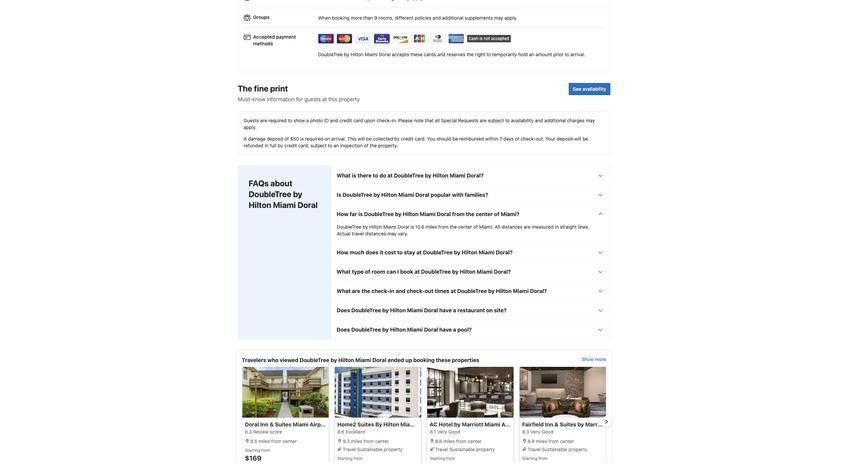 Task type: describe. For each thing, give the bounding box(es) containing it.
in.
[[392, 118, 397, 123]]

different
[[395, 15, 414, 21]]

check- down room
[[372, 288, 390, 294]]

what is there to do at doubletree by hilton miami doral?
[[337, 172, 484, 179]]

actual
[[337, 231, 351, 236]]

home2
[[338, 421, 356, 428]]

must-
[[238, 96, 253, 102]]

hilton inside faqs about doubletree by hilton miami doral
[[249, 200, 271, 210]]

book
[[400, 269, 414, 275]]

faqs
[[249, 179, 269, 188]]

west for airport
[[330, 421, 343, 428]]

1 horizontal spatial distances
[[502, 224, 523, 230]]

by inside "dropdown button"
[[395, 211, 402, 217]]

methods
[[253, 41, 273, 46]]

1 deposit from the left
[[267, 136, 283, 142]]

travel sustainable property for by
[[342, 447, 403, 452]]

upon
[[365, 118, 376, 123]]

by inside 'ac hotel by marriott miami airport west/doral 8.1 very good'
[[454, 421, 461, 428]]

days
[[504, 136, 514, 142]]

hold
[[519, 51, 528, 57]]

show
[[582, 356, 594, 362]]

from down the 9.3 miles from center
[[354, 456, 363, 461]]

at inside the fine print must-know information for guests at this property
[[322, 96, 327, 102]]

7
[[500, 136, 503, 142]]

do
[[380, 172, 386, 179]]

ended
[[388, 357, 404, 363]]

and for id
[[330, 118, 338, 123]]

what for what is there to do at doubletree by hilton miami doral?
[[337, 172, 351, 179]]

to up days
[[506, 118, 510, 123]]

check- inside guests are required to show a photo id and credit card upon check-in. please note that all special requests are subject to availability and additional charges may apply.
[[377, 118, 392, 123]]

check- up does doubletree by hilton miami doral have a restaurant on site?
[[407, 288, 425, 294]]

property for fairfield
[[569, 447, 588, 452]]

does doubletree by hilton miami doral have a pool? button
[[331, 320, 610, 339]]

to inside a damage deposit of $50 is required on arrival. this will be collected by credit card. you should be reimbursed within 7 days of check-out. your deposit will be refunded in full by credit card, subject to an inspection of the property.
[[328, 143, 333, 148]]

the fine print must-know information for guests at this property
[[238, 84, 360, 102]]

1 be from the left
[[366, 136, 372, 142]]

by
[[376, 421, 382, 428]]

of right days
[[515, 136, 520, 142]]

9
[[374, 15, 377, 21]]

print
[[270, 84, 288, 93]]

doral inside "dropdown button"
[[437, 211, 451, 217]]

and inside dropdown button
[[396, 288, 406, 294]]

than
[[364, 15, 373, 21]]

0 horizontal spatial additional
[[442, 15, 464, 21]]

of inside "dropdown button"
[[494, 211, 500, 217]]

1 horizontal spatial apply.
[[505, 15, 518, 21]]

miles for doral inn & suites miami airport west
[[259, 438, 270, 444]]

is doubletree by hilton miami doral popular with families? button
[[331, 185, 610, 204]]

an inside a damage deposit of $50 is required on arrival. this will be collected by credit card. you should be reimbursed within 7 days of check-out. your deposit will be refunded in full by credit card, subject to an inspection of the property.
[[334, 143, 339, 148]]

far
[[350, 211, 357, 217]]

property for ac
[[476, 447, 495, 452]]

accepted
[[253, 34, 275, 40]]

required inside guests are required to show a photo id and credit card upon check-in. please note that all special requests are subject to availability and additional charges may apply.
[[269, 118, 287, 123]]

from down score
[[271, 438, 282, 444]]

at right times
[[451, 288, 456, 294]]

miami inside doral inn & suites miami airport west 6.3 review score
[[293, 421, 309, 428]]

doral inside doubletree by hilton miami doral is 10.6 miles from the center of miami. all distances are measured in straight lines. actual travel distances may vary.
[[398, 224, 409, 230]]

1 vertical spatial booking
[[414, 357, 435, 363]]

starting from down 8.5
[[245, 448, 270, 453]]

in inside dropdown button
[[390, 288, 395, 294]]

times
[[435, 288, 450, 294]]

does doubletree by hilton miami doral have a pool?
[[337, 327, 472, 333]]

airport inside fairfield inn & suites by marriott miami airport west/doral 8.3 very good
[[625, 421, 644, 428]]

see availability
[[573, 86, 607, 92]]

within
[[486, 136, 499, 142]]

8.5
[[250, 438, 257, 444]]

does doubletree by hilton miami doral have a restaurant on site?
[[337, 307, 507, 313]]

doubletree by hilton miami doral accepts these cards and reserves the right to temporarily hold an amount prior to arrival.
[[318, 51, 586, 57]]

site?
[[494, 307, 507, 313]]

region containing doral inn & suites miami airport west
[[237, 367, 674, 462]]

a damage deposit of $50 is required on arrival. this will be collected by credit card. you should be reimbursed within 7 days of check-out. your deposit will be refunded in full by credit card, subject to an inspection of the property.
[[244, 136, 589, 148]]

note
[[414, 118, 424, 123]]

should
[[437, 136, 451, 142]]

damage
[[248, 136, 266, 142]]

starting for home2 suites by hilton miami doral west airport, fl
[[338, 456, 353, 461]]

center inside "dropdown button"
[[476, 211, 493, 217]]

the inside a damage deposit of $50 is required on arrival. this will be collected by credit card. you should be reimbursed within 7 days of check-out. your deposit will be refunded in full by credit card, subject to an inspection of the property.
[[370, 143, 377, 148]]

travelers who viewed doubletree by hilton miami doral ended up booking these properties
[[242, 357, 480, 363]]

room
[[372, 269, 385, 275]]

from down "8.9 miles from center"
[[539, 456, 548, 461]]

how for how much does it cost to stay at doubletree by hilton miami doral?
[[337, 249, 349, 255]]

starting for ac hotel by marriott miami airport west/doral
[[430, 456, 445, 461]]

doral inside faqs about doubletree by hilton miami doral
[[298, 200, 318, 210]]

accepted payment methods and conditions element
[[244, 31, 605, 46]]

are right guests
[[260, 118, 267, 123]]

popular
[[431, 192, 451, 198]]

sustainable for by
[[450, 447, 475, 452]]

miles inside doubletree by hilton miami doral is 10.6 miles from the center of miami. all distances are measured in straight lines. actual travel distances may vary.
[[426, 224, 437, 230]]

please
[[398, 118, 413, 123]]

lines.
[[578, 224, 590, 230]]

west/doral inside 'ac hotel by marriott miami airport west/doral 8.1 very good'
[[522, 421, 551, 428]]

good inside 'ac hotel by marriott miami airport west/doral 8.1 very good'
[[449, 429, 461, 435]]

does for does doubletree by hilton miami doral have a pool?
[[337, 327, 350, 333]]

marriott inside fairfield inn & suites by marriott miami airport west/doral 8.3 very good
[[586, 421, 607, 428]]

when booking more than 9 rooms, different policies and additional supplements may apply.
[[318, 15, 518, 21]]

not
[[484, 36, 490, 41]]

what for what are the check-in and check-out times at doubletree by hilton miami doral?
[[337, 288, 351, 294]]

you
[[427, 136, 436, 142]]

west for doral
[[433, 421, 446, 428]]

arrival. inside a damage deposit of $50 is required on arrival. this will be collected by credit card. you should be reimbursed within 7 days of check-out. your deposit will be refunded in full by credit card, subject to an inspection of the property.
[[331, 136, 346, 142]]

what for what type of room can i book at doubletree by hilton miami doral?
[[337, 269, 351, 275]]

collected
[[373, 136, 393, 142]]

10.6
[[416, 224, 425, 230]]

0 vertical spatial may
[[494, 15, 504, 21]]

miles for home2 suites by hilton miami doral west airport, fl
[[351, 438, 363, 444]]

is doubletree by hilton miami doral popular with families?
[[337, 192, 489, 198]]

travel for fairfield
[[528, 447, 541, 452]]

type
[[352, 269, 364, 275]]

from down 8.8 miles from center
[[446, 456, 455, 461]]

have for restaurant
[[440, 307, 452, 313]]

starting down 8.5
[[245, 448, 260, 453]]

guests
[[244, 118, 259, 123]]

1 horizontal spatial more
[[595, 356, 607, 362]]

0 vertical spatial arrival.
[[571, 51, 586, 57]]

show more link
[[582, 356, 607, 364]]

are inside doubletree by hilton miami doral is 10.6 miles from the center of miami. all distances are measured in straight lines. actual travel distances may vary.
[[524, 224, 531, 230]]

miami?
[[501, 211, 520, 217]]

by inside faqs about doubletree by hilton miami doral
[[293, 189, 303, 199]]

to left do
[[373, 172, 378, 179]]

does
[[366, 249, 379, 255]]

this
[[329, 96, 337, 102]]

what are the check-in and check-out times at doubletree by hilton miami doral? button
[[331, 282, 610, 301]]

on inside dropdown button
[[487, 307, 493, 313]]

from inside "dropdown button"
[[452, 211, 465, 217]]

8.9 miles from center
[[527, 438, 574, 444]]

reimbursed
[[460, 136, 484, 142]]

0 vertical spatial these
[[411, 51, 423, 57]]

rooms,
[[379, 15, 394, 21]]

cash is not accepted
[[469, 36, 509, 41]]

$50
[[290, 136, 299, 142]]

guests are required to show a photo id and credit card upon check-in. please note that all special requests are subject to availability and additional charges may apply.
[[244, 118, 595, 130]]

starting from for fairfield inn & suites by marriott miami airport west/doral
[[523, 456, 548, 461]]

carte blanche image
[[374, 34, 390, 43]]

at right stay
[[417, 249, 422, 255]]

straight
[[560, 224, 577, 230]]

vary.
[[398, 231, 408, 236]]

sustainable for by
[[357, 447, 383, 452]]

sustainable for &
[[542, 447, 568, 452]]

requests
[[458, 118, 479, 123]]

center for fairfield inn & suites by marriott miami airport west/doral
[[560, 438, 574, 444]]

by inside doubletree by hilton miami doral is 10.6 miles from the center of miami. all distances are measured in straight lines. actual travel distances may vary.
[[363, 224, 368, 230]]

much
[[350, 249, 365, 255]]

from right 8.9
[[549, 438, 559, 444]]

ac
[[430, 421, 438, 428]]

what type of room can i book at doubletree by hilton miami doral?
[[337, 269, 511, 275]]

to left show
[[288, 118, 292, 123]]

8.8
[[435, 438, 442, 444]]

a
[[244, 136, 247, 142]]

in inside a damage deposit of $50 is required on arrival. this will be collected by credit card. you should be reimbursed within 7 days of check-out. your deposit will be refunded in full by credit card, subject to an inspection of the property.
[[265, 143, 269, 148]]

are inside dropdown button
[[352, 288, 361, 294]]

show more
[[582, 356, 607, 362]]

availability inside guests are required to show a photo id and credit card upon check-in. please note that all special requests are subject to availability and additional charges may apply.
[[511, 118, 534, 123]]

is inside accepted payment methods and conditions element
[[480, 36, 483, 41]]

to right prior at the top right of the page
[[565, 51, 570, 57]]

visa image
[[356, 34, 371, 43]]

card
[[354, 118, 363, 123]]

doubletree by hilton miami doral is 10.6 miles from the center of miami. all distances are measured in straight lines. actual travel distances may vary.
[[337, 224, 590, 236]]

score
[[270, 429, 282, 435]]

center for home2 suites by hilton miami doral west airport, fl
[[375, 438, 389, 444]]

temporarily
[[492, 51, 517, 57]]

the left right
[[467, 51, 474, 57]]

8.3 very
[[523, 429, 541, 435]]

availability inside button
[[583, 86, 607, 92]]

miami inside home2 suites by hilton miami doral west airport, fl 8.6 excellent
[[401, 421, 416, 428]]

travelers
[[242, 357, 266, 363]]

from down 8.6 excellent on the bottom of the page
[[364, 438, 374, 444]]

what is there to do at doubletree by hilton miami doral? button
[[331, 166, 610, 185]]

diners club image
[[430, 34, 446, 43]]

discover image
[[393, 34, 408, 43]]

center for doral inn & suites miami airport west
[[283, 438, 297, 444]]



Task type: locate. For each thing, give the bounding box(es) containing it.
1 horizontal spatial an
[[529, 51, 535, 57]]

travel sustainable property down 8.8 miles from center
[[434, 447, 495, 452]]

starting from down 9.3
[[338, 456, 363, 461]]

1 have from the top
[[440, 307, 452, 313]]

1 travel from the left
[[343, 447, 356, 452]]

0 horizontal spatial an
[[334, 143, 339, 148]]

1 west/doral from the left
[[522, 421, 551, 428]]

property inside the fine print must-know information for guests at this property
[[339, 96, 360, 102]]

1 marriott from the left
[[462, 421, 484, 428]]

starting from for ac hotel by marriott miami airport west/doral
[[430, 456, 455, 461]]

1 vertical spatial subject
[[311, 143, 327, 148]]

travel sustainable property for &
[[527, 447, 588, 452]]

hilton inside home2 suites by hilton miami doral west airport, fl 8.6 excellent
[[384, 421, 399, 428]]

miles for fairfield inn & suites by marriott miami airport west/doral
[[536, 438, 548, 444]]

policies
[[415, 15, 432, 21]]

3 travel sustainable property from the left
[[527, 447, 588, 452]]

what inside what are the check-in and check-out times at doubletree by hilton miami doral? dropdown button
[[337, 288, 351, 294]]

1 vertical spatial availability
[[511, 118, 534, 123]]

of inside doubletree by hilton miami doral is 10.6 miles from the center of miami. all distances are measured in straight lines. actual travel distances may vary.
[[474, 224, 478, 230]]

airport inside doral inn & suites miami airport west 6.3 review score
[[310, 421, 329, 428]]

0 vertical spatial subject
[[488, 118, 504, 123]]

the down how far is doubletree by hilton miami doral from the center of miami? "dropdown button"
[[450, 224, 457, 230]]

west up 8.6 excellent on the bottom of the page
[[330, 421, 343, 428]]

viewed
[[280, 357, 298, 363]]

travel down 9.3
[[343, 447, 356, 452]]

property for home2
[[384, 447, 403, 452]]

prior
[[554, 51, 564, 57]]

2 horizontal spatial travel sustainable property
[[527, 447, 588, 452]]

starting for fairfield inn & suites by marriott miami airport west/doral
[[523, 456, 538, 461]]

1 horizontal spatial required
[[305, 136, 323, 142]]

a inside guests are required to show a photo id and credit card upon check-in. please note that all special requests are subject to availability and additional charges may apply.
[[306, 118, 309, 123]]

additional
[[442, 15, 464, 21], [545, 118, 566, 123]]

of left $50
[[285, 136, 289, 142]]

2 travel sustainable property from the left
[[434, 447, 495, 452]]

2 vertical spatial credit
[[285, 143, 297, 148]]

credit down $50
[[285, 143, 297, 148]]

may inside guests are required to show a photo id and credit card upon check-in. please note that all special requests are subject to availability and additional charges may apply.
[[586, 118, 595, 123]]

starting from down 8.9
[[523, 456, 548, 461]]

1 horizontal spatial &
[[555, 421, 559, 428]]

from down 8.5 miles from center
[[261, 448, 270, 453]]

1 horizontal spatial airport
[[502, 421, 521, 428]]

the inside doubletree by hilton miami doral is 10.6 miles from the center of miami. all distances are measured in straight lines. actual travel distances may vary.
[[450, 224, 457, 230]]

in inside doubletree by hilton miami doral is 10.6 miles from the center of miami. all distances are measured in straight lines. actual travel distances may vary.
[[555, 224, 559, 230]]

how far is doubletree by hilton miami doral from the center of miami? button
[[331, 205, 610, 224]]

2 horizontal spatial may
[[586, 118, 595, 123]]

2 horizontal spatial travel
[[528, 447, 541, 452]]

3 travel from the left
[[528, 447, 541, 452]]

does
[[337, 307, 350, 313], [337, 327, 350, 333]]

0 vertical spatial in
[[265, 143, 269, 148]]

1 horizontal spatial suites
[[358, 421, 374, 428]]

0 horizontal spatial apply.
[[244, 124, 257, 130]]

2 good from the left
[[542, 429, 554, 435]]

0 horizontal spatial availability
[[511, 118, 534, 123]]

how much does it cost to stay at doubletree by hilton miami doral? button
[[331, 243, 610, 262]]

1 horizontal spatial west
[[433, 421, 446, 428]]

by inside fairfield inn & suites by marriott miami airport west/doral 8.3 very good
[[578, 421, 584, 428]]

cash
[[469, 36, 479, 41]]

0 horizontal spatial marriott
[[462, 421, 484, 428]]

1 vertical spatial more
[[595, 356, 607, 362]]

0 vertical spatial on
[[325, 136, 330, 142]]

marriott
[[462, 421, 484, 428], [586, 421, 607, 428]]

additional up your at the right top of page
[[545, 118, 566, 123]]

1 what from the top
[[337, 172, 351, 179]]

1 horizontal spatial will
[[575, 136, 582, 142]]

see
[[573, 86, 582, 92]]

0 horizontal spatial travel
[[343, 447, 356, 452]]

groups
[[253, 14, 270, 20]]

may
[[494, 15, 504, 21], [586, 118, 595, 123], [388, 231, 397, 236]]

does for does doubletree by hilton miami doral have a restaurant on site?
[[337, 307, 350, 313]]

inn for fairfield
[[545, 421, 554, 428]]

inn for doral
[[260, 421, 269, 428]]

apply. inside guests are required to show a photo id and credit card upon check-in. please note that all special requests are subject to availability and additional charges may apply.
[[244, 124, 257, 130]]

1 & from the left
[[270, 421, 274, 428]]

starting from for home2 suites by hilton miami doral west airport, fl
[[338, 456, 363, 461]]

availability up days
[[511, 118, 534, 123]]

have for pool?
[[440, 327, 452, 333]]

1 vertical spatial a
[[453, 307, 456, 313]]

airport,
[[448, 421, 468, 428]]

the inside dropdown button
[[362, 288, 370, 294]]

hotel
[[439, 421, 453, 428]]

1 vertical spatial required
[[305, 136, 323, 142]]

is inside a damage deposit of $50 is required on arrival. this will be collected by credit card. you should be reimbursed within 7 days of check-out. your deposit will be refunded in full by credit card, subject to an inspection of the property.
[[300, 136, 304, 142]]

who
[[268, 357, 279, 363]]

west/doral inside fairfield inn & suites by marriott miami airport west/doral 8.3 very good
[[645, 421, 674, 428]]

& inside fairfield inn & suites by marriott miami airport west/doral 8.3 very good
[[555, 421, 559, 428]]

doral inside doral inn & suites miami airport west 6.3 review score
[[245, 421, 259, 428]]

at left this
[[322, 96, 327, 102]]

0 horizontal spatial required
[[269, 118, 287, 123]]

is inside doubletree by hilton miami doral is 10.6 miles from the center of miami. all distances are measured in straight lines. actual travel distances may vary.
[[411, 224, 414, 230]]

travel for home2
[[343, 447, 356, 452]]

is inside dropdown button
[[352, 172, 357, 179]]

property down home2 suites by hilton miami doral west airport, fl 8.6 excellent
[[384, 447, 403, 452]]

inn inside doral inn & suites miami airport west 6.3 review score
[[260, 421, 269, 428]]

2 & from the left
[[555, 421, 559, 428]]

1 horizontal spatial good
[[542, 429, 554, 435]]

an left inspection
[[334, 143, 339, 148]]

0 vertical spatial availability
[[583, 86, 607, 92]]

be left the collected
[[366, 136, 372, 142]]

1 will from the left
[[358, 136, 365, 142]]

the down the collected
[[370, 143, 377, 148]]

doral inside home2 suites by hilton miami doral west airport, fl 8.6 excellent
[[418, 421, 432, 428]]

what inside what is there to do at doubletree by hilton miami doral? dropdown button
[[337, 172, 351, 179]]

1 horizontal spatial may
[[494, 15, 504, 21]]

miami.
[[479, 224, 494, 230]]

a right show
[[306, 118, 309, 123]]

0 vertical spatial what
[[337, 172, 351, 179]]

your
[[546, 136, 556, 142]]

of right inspection
[[364, 143, 369, 148]]

center inside doubletree by hilton miami doral is 10.6 miles from the center of miami. all distances are measured in straight lines. actual travel distances may vary.
[[458, 224, 472, 230]]

at right 'book'
[[415, 269, 420, 275]]

1 vertical spatial have
[[440, 327, 452, 333]]

0 horizontal spatial may
[[388, 231, 397, 236]]

how for how far is doubletree by hilton miami doral from the center of miami?
[[337, 211, 349, 217]]

0 horizontal spatial distances
[[365, 231, 386, 236]]

are left measured
[[524, 224, 531, 230]]

2 west from the left
[[433, 421, 446, 428]]

properties
[[452, 357, 480, 363]]

is
[[480, 36, 483, 41], [300, 136, 304, 142], [352, 172, 357, 179], [359, 211, 363, 217], [411, 224, 414, 230]]

inn inside fairfield inn & suites by marriott miami airport west/doral 8.3 very good
[[545, 421, 554, 428]]

for
[[296, 96, 303, 102]]

0 horizontal spatial arrival.
[[331, 136, 346, 142]]

0 vertical spatial required
[[269, 118, 287, 123]]

1 horizontal spatial booking
[[414, 357, 435, 363]]

of left miami.
[[474, 224, 478, 230]]

2 vertical spatial a
[[453, 327, 456, 333]]

travel down 8.8
[[435, 447, 448, 452]]

right
[[475, 51, 486, 57]]

good inside fairfield inn & suites by marriott miami airport west/doral 8.3 very good
[[542, 429, 554, 435]]

0 horizontal spatial subject
[[311, 143, 327, 148]]

accepted payment methods
[[253, 34, 296, 46]]

miles for ac hotel by marriott miami airport west/doral
[[444, 438, 455, 444]]

these left properties
[[436, 357, 451, 363]]

suites inside home2 suites by hilton miami doral west airport, fl 8.6 excellent
[[358, 421, 374, 428]]

& for doral
[[270, 421, 274, 428]]

a for does doubletree by hilton miami doral have a restaurant on site?
[[453, 307, 456, 313]]

suites inside fairfield inn & suites by marriott miami airport west/doral 8.3 very good
[[560, 421, 577, 428]]

booking right up
[[414, 357, 435, 363]]

american express image
[[449, 34, 464, 43]]

2 vertical spatial what
[[337, 288, 351, 294]]

have
[[440, 307, 452, 313], [440, 327, 452, 333]]

additional inside guests are required to show a photo id and credit card upon check-in. please note that all special requests are subject to availability and additional charges may apply.
[[545, 118, 566, 123]]

1 travel sustainable property from the left
[[342, 447, 403, 452]]

is up card,
[[300, 136, 304, 142]]

sustainable down the 9.3 miles from center
[[357, 447, 383, 452]]

0 vertical spatial an
[[529, 51, 535, 57]]

2 inn from the left
[[545, 421, 554, 428]]

these left cards
[[411, 51, 423, 57]]

airport for west/doral
[[502, 421, 521, 428]]

required
[[269, 118, 287, 123], [305, 136, 323, 142]]

is
[[337, 192, 341, 198]]

payment
[[276, 34, 296, 40]]

in left full
[[265, 143, 269, 148]]

booking right when
[[332, 15, 350, 21]]

1 sustainable from the left
[[357, 447, 383, 452]]

check- right upon
[[377, 118, 392, 123]]

miami inside faqs about doubletree by hilton miami doral
[[273, 200, 296, 210]]

miami
[[365, 51, 378, 57], [450, 172, 466, 179], [399, 192, 414, 198], [273, 200, 296, 210], [420, 211, 436, 217], [384, 224, 397, 230], [479, 249, 495, 255], [477, 269, 493, 275], [513, 288, 529, 294], [407, 307, 423, 313], [407, 327, 423, 333], [356, 357, 371, 363], [293, 421, 309, 428], [401, 421, 416, 428], [485, 421, 501, 428], [608, 421, 624, 428]]

airport for west
[[310, 421, 329, 428]]

0 vertical spatial a
[[306, 118, 309, 123]]

0 horizontal spatial &
[[270, 421, 274, 428]]

a
[[306, 118, 309, 123], [453, 307, 456, 313], [453, 327, 456, 333]]

2 suites from the left
[[358, 421, 374, 428]]

0 horizontal spatial west
[[330, 421, 343, 428]]

hilton
[[351, 51, 364, 57], [433, 172, 449, 179], [382, 192, 397, 198], [249, 200, 271, 210], [403, 211, 419, 217], [369, 224, 382, 230], [462, 249, 478, 255], [460, 269, 476, 275], [496, 288, 512, 294], [390, 307, 406, 313], [390, 327, 406, 333], [339, 357, 354, 363], [384, 421, 399, 428]]

to
[[487, 51, 491, 57], [565, 51, 570, 57], [288, 118, 292, 123], [506, 118, 510, 123], [328, 143, 333, 148], [373, 172, 378, 179], [398, 249, 403, 255]]

what inside what type of room can i book at doubletree by hilton miami doral? dropdown button
[[337, 269, 351, 275]]

families?
[[465, 192, 489, 198]]

hilton inside doubletree by hilton miami doral is 10.6 miles from the center of miami. all distances are measured in straight lines. actual travel distances may vary.
[[369, 224, 382, 230]]

about
[[271, 179, 293, 188]]

hilton inside "dropdown button"
[[403, 211, 419, 217]]

1 horizontal spatial west/doral
[[645, 421, 674, 428]]

& for fairfield
[[555, 421, 559, 428]]

subject inside guests are required to show a photo id and credit card upon check-in. please note that all special requests are subject to availability and additional charges may apply.
[[488, 118, 504, 123]]

apply. up accepted
[[505, 15, 518, 21]]

center down fairfield inn & suites by marriott miami airport west/doral 8.3 very good
[[560, 438, 574, 444]]

more
[[351, 15, 362, 21], [595, 356, 607, 362]]

8.1 very
[[430, 429, 447, 435]]

1 how from the top
[[337, 211, 349, 217]]

inn up 6.3 review at the left bottom
[[260, 421, 269, 428]]

2 deposit from the left
[[557, 136, 573, 142]]

subject right card,
[[311, 143, 327, 148]]

0 horizontal spatial inn
[[260, 421, 269, 428]]

miami inside 'ac hotel by marriott miami airport west/doral 8.1 very good'
[[485, 421, 501, 428]]

refunded
[[244, 143, 264, 148]]

1 vertical spatial does
[[337, 327, 350, 333]]

in down can
[[390, 288, 395, 294]]

credit left card.
[[401, 136, 414, 142]]

3 suites from the left
[[560, 421, 577, 428]]

1 horizontal spatial subject
[[488, 118, 504, 123]]

maestro image
[[318, 34, 334, 43]]

in
[[265, 143, 269, 148], [555, 224, 559, 230], [390, 288, 395, 294]]

center down doral inn & suites miami airport west 6.3 review score
[[283, 438, 297, 444]]

2 west/doral from the left
[[645, 421, 674, 428]]

photo
[[310, 118, 323, 123]]

mastercard image
[[337, 34, 352, 43]]

in left straight
[[555, 224, 559, 230]]

miles right 8.5
[[259, 438, 270, 444]]

suites up "8.9 miles from center"
[[560, 421, 577, 428]]

center up miami.
[[476, 211, 493, 217]]

distances down miami?
[[502, 224, 523, 230]]

doubletree inside faqs about doubletree by hilton miami doral
[[249, 189, 292, 199]]

west inside home2 suites by hilton miami doral west airport, fl 8.6 excellent
[[433, 421, 446, 428]]

fairfield
[[523, 421, 544, 428]]

8.8 miles from center
[[434, 438, 482, 444]]

and up out.
[[535, 118, 543, 123]]

how left far on the left top
[[337, 211, 349, 217]]

does doubletree by hilton miami doral have a restaurant on site? button
[[331, 301, 610, 320]]

subject up within
[[488, 118, 504, 123]]

1 vertical spatial apply.
[[244, 124, 257, 130]]

1 west from the left
[[330, 421, 343, 428]]

property down "8.9 miles from center"
[[569, 447, 588, 452]]

availability
[[583, 86, 607, 92], [511, 118, 534, 123]]

& inside doral inn & suites miami airport west 6.3 review score
[[270, 421, 274, 428]]

required inside a damage deposit of $50 is required on arrival. this will be collected by credit card. you should be reimbursed within 7 days of check-out. your deposit will be refunded in full by credit card, subject to an inspection of the property.
[[305, 136, 323, 142]]

property down 'ac hotel by marriott miami airport west/doral 8.1 very good'
[[476, 447, 495, 452]]

the
[[467, 51, 474, 57], [370, 143, 377, 148], [466, 211, 475, 217], [450, 224, 457, 230], [362, 288, 370, 294]]

be down charges
[[583, 136, 589, 142]]

of
[[285, 136, 289, 142], [515, 136, 520, 142], [364, 143, 369, 148], [494, 211, 500, 217], [474, 224, 478, 230], [365, 269, 371, 275]]

2 airport from the left
[[502, 421, 521, 428]]

0 horizontal spatial booking
[[332, 15, 350, 21]]

1 vertical spatial in
[[555, 224, 559, 230]]

of inside dropdown button
[[365, 269, 371, 275]]

sustainable down "8.9 miles from center"
[[542, 447, 568, 452]]

1 vertical spatial additional
[[545, 118, 566, 123]]

0 horizontal spatial airport
[[310, 421, 329, 428]]

good
[[449, 429, 461, 435], [542, 429, 554, 435]]

2 how from the top
[[337, 249, 349, 255]]

additional up the american express icon
[[442, 15, 464, 21]]

and for policies
[[433, 15, 441, 21]]

& up "8.9 miles from center"
[[555, 421, 559, 428]]

what type of room can i book at doubletree by hilton miami doral? button
[[331, 262, 610, 281]]

0 vertical spatial credit
[[340, 118, 352, 123]]

cost
[[385, 249, 396, 255]]

suites inside doral inn & suites miami airport west 6.3 review score
[[275, 421, 292, 428]]

2 does from the top
[[337, 327, 350, 333]]

the inside "dropdown button"
[[466, 211, 475, 217]]

0 vertical spatial distances
[[502, 224, 523, 230]]

fl
[[469, 421, 474, 428]]

know
[[253, 96, 266, 102]]

0 vertical spatial does
[[337, 307, 350, 313]]

0 horizontal spatial good
[[449, 429, 461, 435]]

on left site? on the bottom of the page
[[487, 307, 493, 313]]

i
[[398, 269, 399, 275]]

0 horizontal spatial more
[[351, 15, 362, 21]]

west/doral
[[522, 421, 551, 428], [645, 421, 674, 428]]

see availability button
[[569, 83, 611, 95]]

by
[[344, 51, 350, 57], [395, 136, 400, 142], [278, 143, 283, 148], [425, 172, 432, 179], [293, 189, 303, 199], [374, 192, 380, 198], [395, 211, 402, 217], [363, 224, 368, 230], [454, 249, 461, 255], [452, 269, 459, 275], [489, 288, 495, 294], [383, 307, 389, 313], [383, 327, 389, 333], [331, 357, 337, 363], [454, 421, 461, 428], [578, 421, 584, 428]]

1 horizontal spatial these
[[436, 357, 451, 363]]

0 vertical spatial have
[[440, 307, 452, 313]]

1 horizontal spatial travel
[[435, 447, 448, 452]]

1 horizontal spatial inn
[[545, 421, 554, 428]]

more right show
[[595, 356, 607, 362]]

9.3
[[343, 438, 350, 444]]

starting down 9.3
[[338, 456, 353, 461]]

west inside doral inn & suites miami airport west 6.3 review score
[[330, 421, 343, 428]]

subject inside a damage deposit of $50 is required on arrival. this will be collected by credit card. you should be reimbursed within 7 days of check-out. your deposit will be refunded in full by credit card, subject to an inspection of the property.
[[311, 143, 327, 148]]

is left there
[[352, 172, 357, 179]]

travel sustainable property for by
[[434, 447, 495, 452]]

0 horizontal spatial on
[[325, 136, 330, 142]]

1 horizontal spatial be
[[453, 136, 458, 142]]

marriott inside 'ac hotel by marriott miami airport west/doral 8.1 very good'
[[462, 421, 484, 428]]

starting down 8.8
[[430, 456, 445, 461]]

suites for fairfield
[[560, 421, 577, 428]]

check- inside a damage deposit of $50 is required on arrival. this will be collected by credit card. you should be reimbursed within 7 days of check-out. your deposit will be refunded in full by credit card, subject to an inspection of the property.
[[521, 136, 536, 142]]

suites up score
[[275, 421, 292, 428]]

and for cards
[[438, 51, 446, 57]]

card,
[[298, 143, 309, 148]]

2 sustainable from the left
[[450, 447, 475, 452]]

2 horizontal spatial airport
[[625, 421, 644, 428]]

will
[[358, 136, 365, 142], [575, 136, 582, 142]]

center for ac hotel by marriott miami airport west/doral
[[468, 438, 482, 444]]

required up card,
[[305, 136, 323, 142]]

a for does doubletree by hilton miami doral have a pool?
[[453, 327, 456, 333]]

1 horizontal spatial deposit
[[557, 136, 573, 142]]

what are the check-in and check-out times at doubletree by hilton miami doral?
[[337, 288, 547, 294]]

credit left card
[[340, 118, 352, 123]]

may left vary.
[[388, 231, 397, 236]]

0 horizontal spatial sustainable
[[357, 447, 383, 452]]

0 horizontal spatial deposit
[[267, 136, 283, 142]]

fine
[[254, 84, 269, 93]]

0 horizontal spatial west/doral
[[522, 421, 551, 428]]

2 have from the top
[[440, 327, 452, 333]]

good up "8.9 miles from center"
[[542, 429, 554, 435]]

1 good from the left
[[449, 429, 461, 435]]

suites for doral
[[275, 421, 292, 428]]

accordion control element
[[331, 166, 611, 339]]

special
[[441, 118, 457, 123]]

inn right fairfield
[[545, 421, 554, 428]]

doubletree inside doubletree by hilton miami doral is 10.6 miles from the center of miami. all distances are measured in straight lines. actual travel distances may vary.
[[337, 224, 362, 230]]

doubletree inside "dropdown button"
[[364, 211, 394, 217]]

west
[[330, 421, 343, 428], [433, 421, 446, 428]]

miami inside fairfield inn & suites by marriott miami airport west/doral 8.3 very good
[[608, 421, 624, 428]]

airport inside 'ac hotel by marriott miami airport west/doral 8.1 very good'
[[502, 421, 521, 428]]

1 horizontal spatial travel sustainable property
[[434, 447, 495, 452]]

center down how far is doubletree by hilton miami doral from the center of miami? "dropdown button"
[[458, 224, 472, 230]]

travel for ac
[[435, 447, 448, 452]]

card.
[[415, 136, 426, 142]]

starting
[[245, 448, 260, 453], [338, 456, 353, 461], [430, 456, 445, 461], [523, 456, 538, 461]]

miami inside "dropdown button"
[[420, 211, 436, 217]]

0 horizontal spatial will
[[358, 136, 365, 142]]

6.3 review
[[245, 429, 269, 435]]

2 marriott from the left
[[586, 421, 607, 428]]

of up all
[[494, 211, 500, 217]]

travel
[[352, 231, 364, 236]]

0 horizontal spatial credit
[[285, 143, 297, 148]]

out.
[[536, 136, 545, 142]]

at
[[322, 96, 327, 102], [388, 172, 393, 179], [417, 249, 422, 255], [415, 269, 420, 275], [451, 288, 456, 294]]

are down type
[[352, 288, 361, 294]]

an right hold
[[529, 51, 535, 57]]

1 horizontal spatial credit
[[340, 118, 352, 123]]

there
[[358, 172, 372, 179]]

how far is doubletree by hilton miami doral from the center of miami?
[[337, 211, 520, 217]]

fairfield inn & suites by marriott miami airport west/doral 8.3 very good
[[523, 421, 674, 435]]

reserves
[[447, 51, 466, 57]]

doral
[[379, 51, 391, 57], [416, 192, 430, 198], [298, 200, 318, 210], [437, 211, 451, 217], [398, 224, 409, 230], [424, 307, 438, 313], [424, 327, 438, 333], [373, 357, 387, 363], [245, 421, 259, 428], [418, 421, 432, 428]]

1 vertical spatial an
[[334, 143, 339, 148]]

is inside "dropdown button"
[[359, 211, 363, 217]]

jcb image
[[411, 34, 427, 43]]

stay
[[404, 249, 415, 255]]

1 vertical spatial what
[[337, 269, 351, 275]]

will down charges
[[575, 136, 582, 142]]

all
[[435, 118, 440, 123]]

starting from
[[245, 448, 270, 453], [338, 456, 363, 461], [430, 456, 455, 461], [523, 456, 548, 461]]

3 sustainable from the left
[[542, 447, 568, 452]]

may right charges
[[586, 118, 595, 123]]

1 vertical spatial these
[[436, 357, 451, 363]]

miami inside doubletree by hilton miami doral is 10.6 miles from the center of miami. all distances are measured in straight lines. actual travel distances may vary.
[[384, 224, 397, 230]]

show
[[294, 118, 305, 123]]

2 will from the left
[[575, 136, 582, 142]]

1 suites from the left
[[275, 421, 292, 428]]

at right do
[[388, 172, 393, 179]]

the up doubletree by hilton miami doral is 10.6 miles from the center of miami. all distances are measured in straight lines. actual travel distances may vary.
[[466, 211, 475, 217]]

1 horizontal spatial arrival.
[[571, 51, 586, 57]]

1 does from the top
[[337, 307, 350, 313]]

2 be from the left
[[453, 136, 458, 142]]

1 vertical spatial credit
[[401, 136, 414, 142]]

0 vertical spatial how
[[337, 211, 349, 217]]

to right right
[[487, 51, 491, 57]]

& up score
[[270, 421, 274, 428]]

is left 10.6 in the top of the page
[[411, 224, 414, 230]]

more left the 'than'
[[351, 15, 362, 21]]

1 inn from the left
[[260, 421, 269, 428]]

travel down 8.9
[[528, 447, 541, 452]]

how left much
[[337, 249, 349, 255]]

how inside "dropdown button"
[[337, 211, 349, 217]]

3 be from the left
[[583, 136, 589, 142]]

is right far on the left top
[[359, 211, 363, 217]]

1 vertical spatial arrival.
[[331, 136, 346, 142]]

from inside doubletree by hilton miami doral is 10.6 miles from the center of miami. all distances are measured in straight lines. actual travel distances may vary.
[[439, 224, 449, 230]]

2 vertical spatial may
[[388, 231, 397, 236]]

3 what from the top
[[337, 288, 351, 294]]

0 vertical spatial booking
[[332, 15, 350, 21]]

the down type
[[362, 288, 370, 294]]

this
[[347, 136, 357, 142]]

accepts
[[392, 51, 409, 57]]

from
[[452, 211, 465, 217], [439, 224, 449, 230], [271, 438, 282, 444], [364, 438, 374, 444], [456, 438, 467, 444], [549, 438, 559, 444], [261, 448, 270, 453], [354, 456, 363, 461], [446, 456, 455, 461], [539, 456, 548, 461]]

1 vertical spatial may
[[586, 118, 595, 123]]

cards
[[424, 51, 436, 57]]

1 horizontal spatial in
[[390, 288, 395, 294]]

0 vertical spatial more
[[351, 15, 362, 21]]

credit inside guests are required to show a photo id and credit card upon check-in. please note that all special requests are subject to availability and additional charges may apply.
[[340, 118, 352, 123]]

on down id
[[325, 136, 330, 142]]

apply.
[[505, 15, 518, 21], [244, 124, 257, 130]]

required down information
[[269, 118, 287, 123]]

to left stay
[[398, 249, 403, 255]]

1 horizontal spatial sustainable
[[450, 447, 475, 452]]

be right should
[[453, 136, 458, 142]]

2 what from the top
[[337, 269, 351, 275]]

availability right see at the top right of the page
[[583, 86, 607, 92]]

2 vertical spatial in
[[390, 288, 395, 294]]

1 horizontal spatial on
[[487, 307, 493, 313]]

west up 8.1 very
[[433, 421, 446, 428]]

0 horizontal spatial be
[[366, 136, 372, 142]]

measured
[[532, 224, 554, 230]]

1 airport from the left
[[310, 421, 329, 428]]

deposit right your at the right top of page
[[557, 136, 573, 142]]

out
[[425, 288, 434, 294]]

2 travel from the left
[[435, 447, 448, 452]]

region
[[237, 367, 674, 462]]

3 airport from the left
[[625, 421, 644, 428]]

1 vertical spatial distances
[[365, 231, 386, 236]]

amount
[[536, 51, 552, 57]]

from down airport, at right bottom
[[456, 438, 467, 444]]

0 horizontal spatial these
[[411, 51, 423, 57]]

1 horizontal spatial additional
[[545, 118, 566, 123]]

2 horizontal spatial in
[[555, 224, 559, 230]]

how inside dropdown button
[[337, 249, 349, 255]]

on inside a damage deposit of $50 is required on arrival. this will be collected by credit card. you should be reimbursed within 7 days of check-out. your deposit will be refunded in full by credit card, subject to an inspection of the property.
[[325, 136, 330, 142]]

doral inn & suites miami airport west 6.3 review score
[[245, 421, 343, 435]]

may inside doubletree by hilton miami doral is 10.6 miles from the center of miami. all distances are measured in straight lines. actual travel distances may vary.
[[388, 231, 397, 236]]

0 horizontal spatial suites
[[275, 421, 292, 428]]

a left pool?
[[453, 327, 456, 333]]

starting down 8.9
[[523, 456, 538, 461]]

are right the requests
[[480, 118, 487, 123]]

and down i
[[396, 288, 406, 294]]



Task type: vqa. For each thing, say whether or not it's contained in the screenshot.
"a" within the the does doubletree by hilton miami doral have a pool? dropdown button
yes



